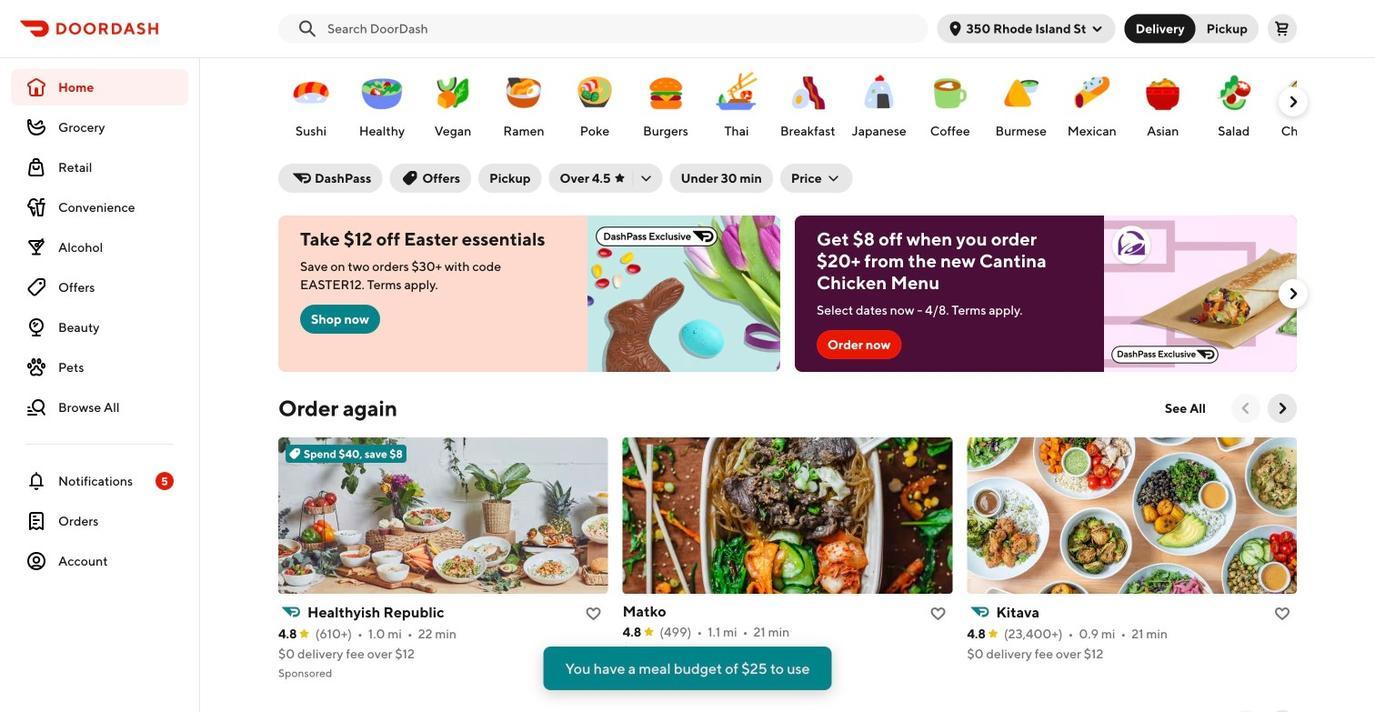 Task type: locate. For each thing, give the bounding box(es) containing it.
next button of carousel image down 0 items, open order cart image
[[1284, 93, 1302, 111]]

None button
[[1125, 14, 1196, 43], [1185, 14, 1259, 43], [1125, 14, 1196, 43], [1185, 14, 1259, 43]]

next button of carousel image
[[1284, 93, 1302, 111], [1273, 399, 1291, 417]]

next button of carousel image right previous button of carousel icon
[[1273, 399, 1291, 417]]

0 items, open order cart image
[[1275, 21, 1290, 36]]

next button of carousel image
[[1284, 285, 1302, 303]]



Task type: describe. For each thing, give the bounding box(es) containing it.
0 vertical spatial next button of carousel image
[[1284, 93, 1302, 111]]

previous button of carousel image
[[1237, 399, 1255, 417]]

toggle order method (delivery or pickup) option group
[[1125, 14, 1259, 43]]

1 vertical spatial next button of carousel image
[[1273, 399, 1291, 417]]

Store search: begin typing to search for stores available on DoorDash text field
[[327, 20, 917, 38]]



Task type: vqa. For each thing, say whether or not it's contained in the screenshot.
the 3.2 mi • 29 min • $​0 delivery fee
no



